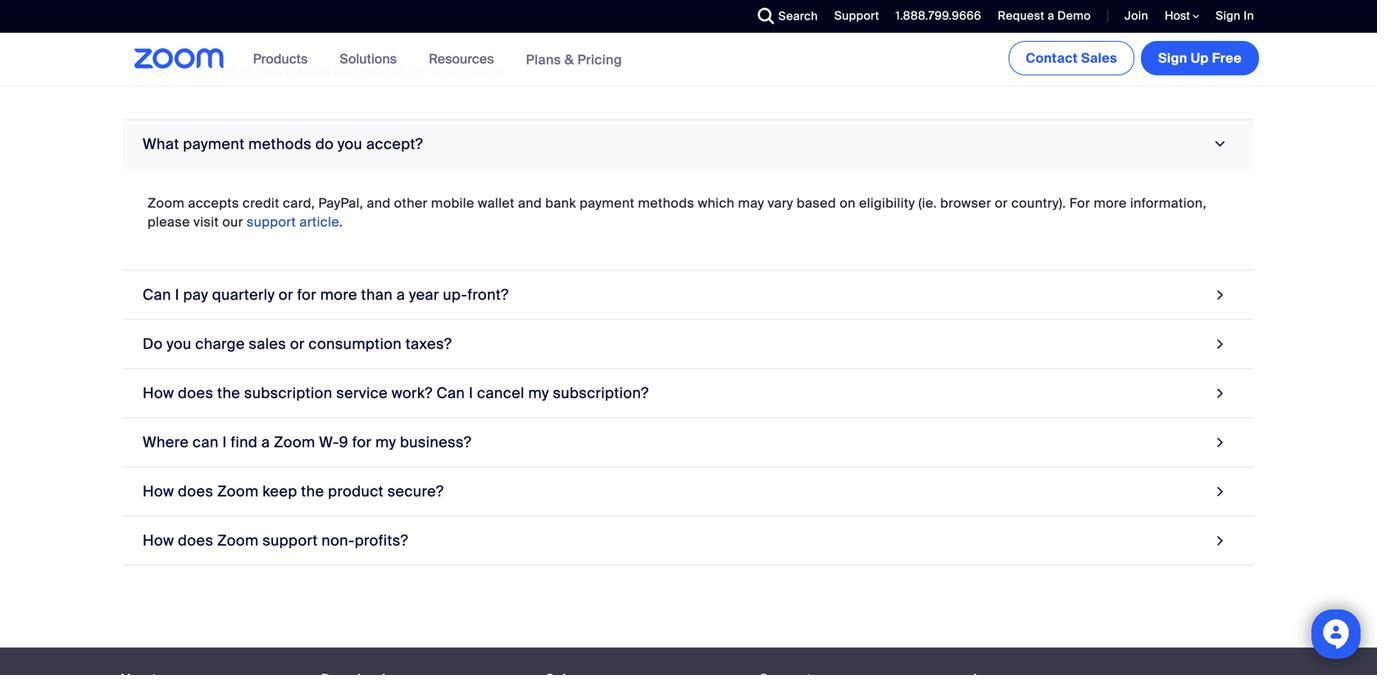 Task type: describe. For each thing, give the bounding box(es) containing it.
1.888.799.9666
[[896, 8, 982, 23]]

wallet
[[478, 195, 515, 212]]

or for do you charge sales or consumption taxes?
[[290, 335, 305, 354]]

secure?
[[388, 483, 444, 502]]

service
[[256, 63, 304, 80]]

card,
[[283, 195, 315, 212]]

meetings navigation
[[1006, 33, 1263, 79]]

be
[[334, 63, 351, 80]]

browser
[[941, 195, 992, 212]]

0 vertical spatial support
[[247, 214, 296, 231]]

do
[[316, 135, 334, 154]]

sales
[[249, 335, 286, 354]]

zoom's
[[148, 63, 194, 80]]

subscription?
[[553, 384, 649, 403]]

search
[[779, 9, 819, 24]]

resources button
[[429, 33, 502, 85]]

for
[[1070, 195, 1091, 212]]

how does zoom keep the product secure?
[[143, 483, 444, 502]]

how for how does the subscription service work? can i cancel my subscription?
[[143, 384, 174, 403]]

subscription
[[244, 384, 333, 403]]

country).
[[1012, 195, 1067, 212]]

free
[[1213, 50, 1243, 67]]

in our trust center link
[[394, 63, 506, 80]]

of
[[240, 63, 253, 80]]

1 heading from the left
[[118, 673, 292, 676]]

solutions button
[[340, 33, 404, 85]]

zoom left w-
[[274, 433, 315, 452]]

terms
[[198, 63, 237, 80]]

non-
[[322, 532, 355, 551]]

sign for sign in
[[1216, 8, 1241, 23]]

right image inside what payment methods do you accept? dropdown button
[[1210, 137, 1232, 152]]

pay
[[183, 286, 208, 305]]

in
[[1244, 8, 1255, 23]]

support inside dropdown button
[[263, 532, 318, 551]]

does for how does zoom keep the product secure?
[[178, 483, 214, 502]]

mobile
[[431, 195, 475, 212]]

zoom's terms of service can be found in our trust center .
[[148, 63, 509, 80]]

contact sales link
[[1009, 41, 1135, 75]]

(ie.
[[919, 195, 937, 212]]

keep
[[263, 483, 297, 502]]

up-
[[443, 286, 468, 305]]

do you charge sales or consumption taxes?
[[143, 335, 452, 354]]

2 and from the left
[[518, 195, 542, 212]]

zoom inside zoom accepts credit card, paypal, and other mobile wallet and bank payment methods which may vary based on eligibility (ie. browser or country). for more information, please visit our
[[148, 195, 185, 212]]

how does the subscription service work? can i cancel my subscription?
[[143, 384, 649, 403]]

business?
[[400, 433, 472, 452]]

where
[[143, 433, 189, 452]]

or for can i pay quarterly or for more than a year up-front?
[[279, 286, 293, 305]]

profits?
[[355, 532, 408, 551]]

&
[[565, 51, 574, 68]]

eligibility
[[860, 195, 916, 212]]

what payment methods do you accept?
[[143, 135, 423, 154]]

in
[[394, 63, 405, 80]]

0 horizontal spatial .
[[339, 214, 343, 231]]

zoom accepts credit card, paypal, and other mobile wallet and bank payment methods which may vary based on eligibility (ie. browser or country). for more information, please visit our
[[148, 195, 1207, 231]]

i inside dropdown button
[[469, 384, 474, 403]]

taxes?
[[406, 335, 452, 354]]

article
[[300, 214, 339, 231]]

my for business?
[[376, 433, 396, 452]]

do you charge sales or consumption taxes? button
[[123, 320, 1255, 370]]

a inside where can i find a zoom w-9 for my business? dropdown button
[[262, 433, 270, 452]]

quarterly
[[212, 286, 275, 305]]

1 horizontal spatial .
[[506, 63, 509, 80]]

on
[[840, 195, 856, 212]]

methods inside zoom accepts credit card, paypal, and other mobile wallet and bank payment methods which may vary based on eligibility (ie. browser or country). for more information, please visit our
[[638, 195, 695, 212]]

zoom inside dropdown button
[[217, 483, 259, 502]]

may
[[739, 195, 765, 212]]

banner containing contact sales
[[115, 33, 1263, 87]]

join link left host
[[1113, 0, 1153, 33]]

support
[[835, 8, 880, 23]]

accepts
[[188, 195, 239, 212]]

do
[[143, 335, 163, 354]]

charge
[[195, 335, 245, 354]]

right image for business?
[[1214, 432, 1229, 454]]

right image for secure?
[[1214, 481, 1229, 503]]

resources
[[429, 50, 494, 68]]

search button
[[746, 0, 823, 33]]

zoom logo image
[[135, 48, 224, 69]]

tab list containing what payment methods do you accept?
[[123, 0, 1255, 566]]

what payment methods do you accept? button
[[123, 120, 1255, 169]]

year
[[409, 286, 439, 305]]

credit
[[243, 195, 280, 212]]

how does zoom support non-profits?
[[143, 532, 408, 551]]

join
[[1125, 8, 1149, 23]]

service
[[336, 384, 388, 403]]

cancel
[[477, 384, 525, 403]]

up
[[1192, 50, 1210, 67]]

more inside "dropdown button"
[[320, 286, 358, 305]]



Task type: vqa. For each thing, say whether or not it's contained in the screenshot.
add icon
no



Task type: locate. For each thing, give the bounding box(es) containing it.
bank
[[546, 195, 577, 212]]

how
[[143, 384, 174, 403], [143, 483, 174, 502], [143, 532, 174, 551]]

1.888.799.9666 button
[[884, 0, 986, 33], [896, 8, 982, 23]]

does for how does zoom support non-profits?
[[178, 532, 214, 551]]

1 vertical spatial more
[[320, 286, 358, 305]]

methods left do
[[249, 135, 312, 154]]

consumption
[[309, 335, 402, 354]]

how does zoom support non-profits? button
[[123, 517, 1255, 566]]

found
[[354, 63, 390, 80]]

can right work?
[[437, 384, 465, 403]]

w-
[[319, 433, 339, 452]]

3 heading from the left
[[546, 673, 730, 676]]

payment
[[183, 135, 245, 154], [580, 195, 635, 212]]

1 does from the top
[[178, 384, 214, 403]]

how inside dropdown button
[[143, 532, 174, 551]]

1 horizontal spatial can
[[308, 63, 331, 80]]

can inside can i pay quarterly or for more than a year up-front? "dropdown button"
[[143, 286, 171, 305]]

can inside how does the subscription service work? can i cancel my subscription? dropdown button
[[437, 384, 465, 403]]

i left the "find"
[[223, 433, 227, 452]]

1 horizontal spatial you
[[338, 135, 363, 154]]

sign inside button
[[1159, 50, 1188, 67]]

how does zoom keep the product secure? button
[[123, 468, 1255, 517]]

where can i find a zoom w-9 for my business? button
[[123, 419, 1255, 468]]

1 horizontal spatial sign
[[1216, 8, 1241, 23]]

support left non-
[[263, 532, 318, 551]]

for right 9
[[352, 433, 372, 452]]

0 vertical spatial a
[[1048, 8, 1055, 23]]

0 vertical spatial can
[[308, 63, 331, 80]]

support article link
[[247, 214, 339, 231]]

4 heading from the left
[[760, 673, 944, 676]]

visit
[[194, 214, 219, 231]]

what
[[143, 135, 179, 154]]

1 vertical spatial can
[[437, 384, 465, 403]]

pricing
[[578, 51, 622, 68]]

1 vertical spatial our
[[222, 214, 243, 231]]

sign for sign up free
[[1159, 50, 1188, 67]]

or inside dropdown button
[[290, 335, 305, 354]]

1 horizontal spatial methods
[[638, 195, 695, 212]]

trust
[[433, 63, 462, 80]]

you right do
[[338, 135, 363, 154]]

0 horizontal spatial i
[[175, 286, 179, 305]]

can
[[143, 286, 171, 305], [437, 384, 465, 403]]

right image inside how does the subscription service work? can i cancel my subscription? dropdown button
[[1214, 383, 1229, 405]]

right image inside do you charge sales or consumption taxes? dropdown button
[[1214, 333, 1229, 356]]

a left demo
[[1048, 8, 1055, 23]]

. left plans
[[506, 63, 509, 80]]

can left the "find"
[[193, 433, 219, 452]]

2 vertical spatial i
[[223, 433, 227, 452]]

0 horizontal spatial for
[[297, 286, 317, 305]]

0 vertical spatial i
[[175, 286, 179, 305]]

can
[[308, 63, 331, 80], [193, 433, 219, 452]]

you
[[338, 135, 363, 154], [167, 335, 192, 354]]

0 horizontal spatial my
[[376, 433, 396, 452]]

1 vertical spatial support
[[263, 532, 318, 551]]

does inside dropdown button
[[178, 384, 214, 403]]

more left the than
[[320, 286, 358, 305]]

does inside dropdown button
[[178, 483, 214, 502]]

my inside where can i find a zoom w-9 for my business? dropdown button
[[376, 433, 396, 452]]

and left the bank at left
[[518, 195, 542, 212]]

sign left in at the top of the page
[[1216, 8, 1241, 23]]

1 and from the left
[[367, 195, 391, 212]]

2 right image from the top
[[1214, 481, 1229, 503]]

sign left up
[[1159, 50, 1188, 67]]

for up do you charge sales or consumption taxes? at the left
[[297, 286, 317, 305]]

please
[[148, 214, 190, 231]]

payment inside dropdown button
[[183, 135, 245, 154]]

payment inside zoom accepts credit card, paypal, and other mobile wallet and bank payment methods which may vary based on eligibility (ie. browser or country). for more information, please visit our
[[580, 195, 635, 212]]

1 horizontal spatial for
[[352, 433, 372, 452]]

zoom down how does zoom keep the product secure?
[[217, 532, 259, 551]]

0 vertical spatial methods
[[249, 135, 312, 154]]

2 vertical spatial how
[[143, 532, 174, 551]]

right image
[[1210, 137, 1232, 152], [1214, 284, 1229, 306], [1214, 383, 1229, 405], [1214, 432, 1229, 454]]

3 right image from the top
[[1214, 530, 1229, 552]]

my
[[529, 384, 549, 403], [376, 433, 396, 452]]

0 horizontal spatial methods
[[249, 135, 312, 154]]

find
[[231, 433, 258, 452]]

0 vertical spatial you
[[338, 135, 363, 154]]

1 vertical spatial can
[[193, 433, 219, 452]]

0 horizontal spatial sign
[[1159, 50, 1188, 67]]

my for subscription?
[[529, 384, 549, 403]]

center
[[466, 63, 506, 80]]

1 vertical spatial or
[[279, 286, 293, 305]]

2 horizontal spatial i
[[469, 384, 474, 403]]

i inside "dropdown button"
[[175, 286, 179, 305]]

0 vertical spatial our
[[409, 63, 430, 80]]

i
[[175, 286, 179, 305], [469, 384, 474, 403], [223, 433, 227, 452]]

support article .
[[247, 214, 343, 231]]

accept?
[[367, 135, 423, 154]]

product information navigation
[[241, 33, 635, 87]]

1 vertical spatial my
[[376, 433, 396, 452]]

our
[[409, 63, 430, 80], [222, 214, 243, 231]]

0 horizontal spatial a
[[262, 433, 270, 452]]

contact
[[1026, 50, 1079, 67]]

1 vertical spatial for
[[352, 433, 372, 452]]

sign up free
[[1159, 50, 1243, 67]]

zoom up 'please'
[[148, 195, 185, 212]]

products
[[253, 50, 308, 68]]

0 vertical spatial does
[[178, 384, 214, 403]]

than
[[361, 286, 393, 305]]

0 horizontal spatial you
[[167, 335, 192, 354]]

right image for taxes?
[[1214, 333, 1229, 356]]

1 vertical spatial sign
[[1159, 50, 1188, 67]]

our inside zoom accepts credit card, paypal, and other mobile wallet and bank payment methods which may vary based on eligibility (ie. browser or country). for more information, please visit our
[[222, 214, 243, 231]]

front?
[[468, 286, 509, 305]]

does for how does the subscription service work? can i cancel my subscription?
[[178, 384, 214, 403]]

0 horizontal spatial more
[[320, 286, 358, 305]]

1 right image from the top
[[1214, 333, 1229, 356]]

banner
[[115, 33, 1263, 87]]

0 horizontal spatial and
[[367, 195, 391, 212]]

1 vertical spatial you
[[167, 335, 192, 354]]

our right visit
[[222, 214, 243, 231]]

1 vertical spatial payment
[[580, 195, 635, 212]]

solutions
[[340, 50, 397, 68]]

0 vertical spatial the
[[217, 384, 240, 403]]

0 horizontal spatial payment
[[183, 135, 245, 154]]

can left pay at the top
[[143, 286, 171, 305]]

zoom left keep
[[217, 483, 259, 502]]

2 vertical spatial does
[[178, 532, 214, 551]]

0 vertical spatial for
[[297, 286, 317, 305]]

1 vertical spatial methods
[[638, 195, 695, 212]]

. down paypal, at the top of the page
[[339, 214, 343, 231]]

sign in
[[1216, 8, 1255, 23]]

2 does from the top
[[178, 483, 214, 502]]

1 horizontal spatial my
[[529, 384, 549, 403]]

our right the "in"
[[409, 63, 430, 80]]

1 vertical spatial right image
[[1214, 481, 1229, 503]]

1 vertical spatial does
[[178, 483, 214, 502]]

2 heading from the left
[[321, 673, 517, 676]]

payment right the bank at left
[[580, 195, 635, 212]]

how does the subscription service work? can i cancel my subscription? button
[[123, 370, 1255, 419]]

host button
[[1166, 8, 1200, 24]]

1 vertical spatial a
[[397, 286, 405, 305]]

where can i find a zoom w-9 for my business?
[[143, 433, 472, 452]]

heading
[[118, 673, 292, 676], [321, 673, 517, 676], [546, 673, 730, 676], [760, 673, 944, 676]]

.
[[506, 63, 509, 80], [339, 214, 343, 231]]

main content
[[0, 0, 1378, 648]]

right image for subscription?
[[1214, 383, 1229, 405]]

or
[[995, 195, 1009, 212], [279, 286, 293, 305], [290, 335, 305, 354]]

host
[[1166, 8, 1194, 23]]

payment right what
[[183, 135, 245, 154]]

sign up free button
[[1142, 41, 1260, 75]]

1 how from the top
[[143, 384, 174, 403]]

or right sales
[[290, 335, 305, 354]]

you right "do"
[[167, 335, 192, 354]]

support link
[[823, 0, 884, 33], [835, 8, 880, 23]]

1 horizontal spatial a
[[397, 286, 405, 305]]

or inside "dropdown button"
[[279, 286, 293, 305]]

right image for up-
[[1214, 284, 1229, 306]]

1 vertical spatial how
[[143, 483, 174, 502]]

0 vertical spatial sign
[[1216, 8, 1241, 23]]

vary
[[768, 195, 794, 212]]

for
[[297, 286, 317, 305], [352, 433, 372, 452]]

or inside zoom accepts credit card, paypal, and other mobile wallet and bank payment methods which may vary based on eligibility (ie. browser or country). for more information, please visit our
[[995, 195, 1009, 212]]

0 vertical spatial more
[[1094, 195, 1128, 212]]

join link up meetings navigation
[[1125, 8, 1149, 23]]

can inside dropdown button
[[193, 433, 219, 452]]

3 does from the top
[[178, 532, 214, 551]]

sign
[[1216, 8, 1241, 23], [1159, 50, 1188, 67]]

i inside dropdown button
[[223, 433, 227, 452]]

plans & pricing link
[[526, 51, 622, 68], [526, 51, 622, 68]]

the inside how does zoom keep the product secure? dropdown button
[[301, 483, 324, 502]]

the inside how does the subscription service work? can i cancel my subscription? dropdown button
[[217, 384, 240, 403]]

1 horizontal spatial more
[[1094, 195, 1128, 212]]

0 vertical spatial can
[[143, 286, 171, 305]]

request
[[998, 8, 1045, 23]]

my right cancel
[[529, 384, 549, 403]]

i left cancel
[[469, 384, 474, 403]]

more right for at the top right of the page
[[1094, 195, 1128, 212]]

more
[[1094, 195, 1128, 212], [320, 286, 358, 305]]

0 vertical spatial my
[[529, 384, 549, 403]]

how for how does zoom keep the product secure?
[[143, 483, 174, 502]]

can i pay quarterly or for more than a year up-front?
[[143, 286, 509, 305]]

for inside dropdown button
[[352, 433, 372, 452]]

1 horizontal spatial i
[[223, 433, 227, 452]]

products button
[[253, 33, 315, 85]]

0 vertical spatial payment
[[183, 135, 245, 154]]

0 vertical spatial .
[[506, 63, 509, 80]]

the right keep
[[301, 483, 324, 502]]

0 horizontal spatial can
[[143, 286, 171, 305]]

2 vertical spatial a
[[262, 433, 270, 452]]

request a demo
[[998, 8, 1092, 23]]

0 horizontal spatial our
[[222, 214, 243, 231]]

3 how from the top
[[143, 532, 174, 551]]

based
[[797, 195, 837, 212]]

main content containing what payment methods do you accept?
[[0, 0, 1378, 648]]

my inside how does the subscription service work? can i cancel my subscription? dropdown button
[[529, 384, 549, 403]]

plans
[[526, 51, 561, 68]]

i left pay at the top
[[175, 286, 179, 305]]

more inside zoom accepts credit card, paypal, and other mobile wallet and bank payment methods which may vary based on eligibility (ie. browser or country). for more information, please visit our
[[1094, 195, 1128, 212]]

methods inside what payment methods do you accept? dropdown button
[[249, 135, 312, 154]]

1 vertical spatial .
[[339, 214, 343, 231]]

my right 9
[[376, 433, 396, 452]]

other
[[394, 195, 428, 212]]

join link
[[1113, 0, 1153, 33], [1125, 8, 1149, 23]]

right image inside can i pay quarterly or for more than a year up-front? "dropdown button"
[[1214, 284, 1229, 306]]

a right the "find"
[[262, 433, 270, 452]]

and left other
[[367, 195, 391, 212]]

1 horizontal spatial the
[[301, 483, 324, 502]]

1 vertical spatial i
[[469, 384, 474, 403]]

0 horizontal spatial can
[[193, 433, 219, 452]]

2 vertical spatial or
[[290, 335, 305, 354]]

and
[[367, 195, 391, 212], [518, 195, 542, 212]]

work?
[[392, 384, 433, 403]]

1 vertical spatial the
[[301, 483, 324, 502]]

right image inside how does zoom keep the product secure? dropdown button
[[1214, 481, 1229, 503]]

or right quarterly at the left
[[279, 286, 293, 305]]

which
[[698, 195, 735, 212]]

2 horizontal spatial a
[[1048, 8, 1055, 23]]

for inside "dropdown button"
[[297, 286, 317, 305]]

2 how from the top
[[143, 483, 174, 502]]

support
[[247, 214, 296, 231], [263, 532, 318, 551]]

can left be
[[308, 63, 331, 80]]

does inside dropdown button
[[178, 532, 214, 551]]

0 vertical spatial right image
[[1214, 333, 1229, 356]]

how inside dropdown button
[[143, 384, 174, 403]]

or right the browser
[[995, 195, 1009, 212]]

0 vertical spatial how
[[143, 384, 174, 403]]

can i pay quarterly or for more than a year up-front? button
[[123, 271, 1255, 320]]

how for how does zoom support non-profits?
[[143, 532, 174, 551]]

1 horizontal spatial and
[[518, 195, 542, 212]]

how inside dropdown button
[[143, 483, 174, 502]]

1 horizontal spatial our
[[409, 63, 430, 80]]

demo
[[1058, 8, 1092, 23]]

a left year on the left top of the page
[[397, 286, 405, 305]]

contact sales
[[1026, 50, 1118, 67]]

right image inside where can i find a zoom w-9 for my business? dropdown button
[[1214, 432, 1229, 454]]

the down the charge
[[217, 384, 240, 403]]

0 vertical spatial or
[[995, 195, 1009, 212]]

sales
[[1082, 50, 1118, 67]]

a inside can i pay quarterly or for more than a year up-front? "dropdown button"
[[397, 286, 405, 305]]

paypal,
[[319, 195, 363, 212]]

0 horizontal spatial the
[[217, 384, 240, 403]]

2 vertical spatial right image
[[1214, 530, 1229, 552]]

methods left which
[[638, 195, 695, 212]]

1 horizontal spatial payment
[[580, 195, 635, 212]]

support down credit
[[247, 214, 296, 231]]

right image inside how does zoom support non-profits? dropdown button
[[1214, 530, 1229, 552]]

tab list
[[123, 0, 1255, 566]]

the
[[217, 384, 240, 403], [301, 483, 324, 502]]

1 horizontal spatial can
[[437, 384, 465, 403]]

plans & pricing
[[526, 51, 622, 68]]

right image
[[1214, 333, 1229, 356], [1214, 481, 1229, 503], [1214, 530, 1229, 552]]



